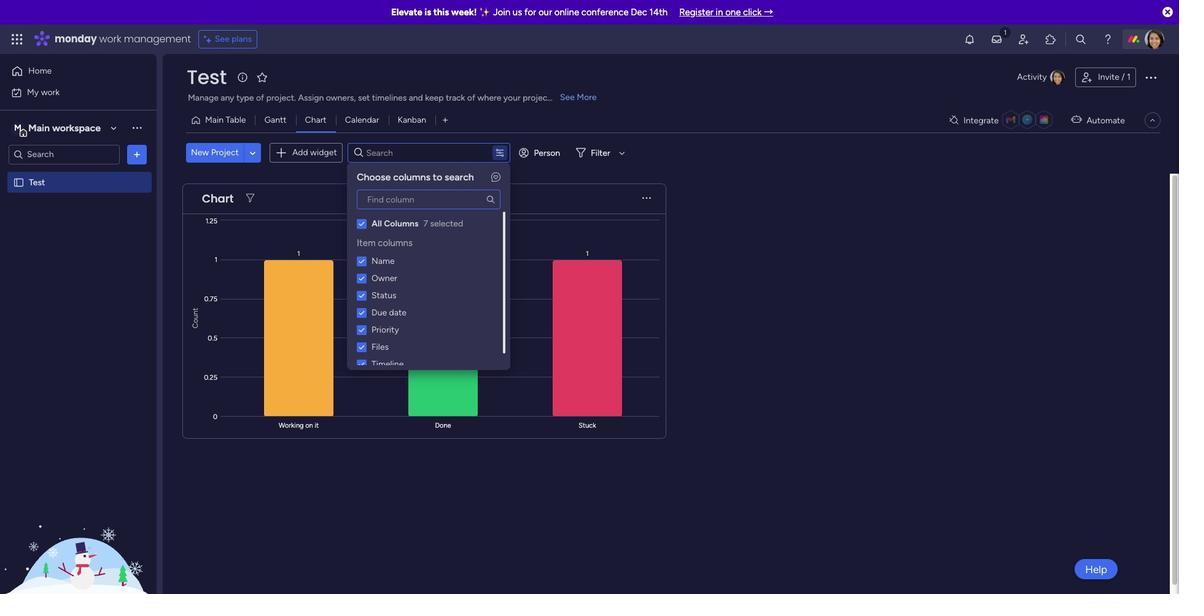 Task type: describe. For each thing, give the bounding box(es) containing it.
Search in workspace field
[[26, 147, 103, 162]]

search image
[[486, 195, 496, 204]]

public board image
[[13, 177, 25, 188]]

is
[[425, 7, 431, 18]]

where
[[478, 93, 501, 103]]

my
[[27, 87, 39, 97]]

status
[[372, 290, 396, 301]]

see plans button
[[198, 30, 257, 49]]

14th
[[649, 7, 668, 18]]

v2 funnel image
[[246, 194, 254, 203]]

gantt button
[[255, 111, 296, 130]]

lottie animation image
[[0, 470, 157, 594]]

main table
[[205, 115, 246, 125]]

person button
[[514, 143, 568, 163]]

conference
[[581, 7, 629, 18]]

m
[[14, 123, 21, 133]]

notifications image
[[963, 33, 976, 45]]

name
[[372, 256, 395, 266]]

files
[[372, 342, 389, 352]]

work for monday
[[99, 32, 121, 46]]

due date
[[372, 307, 406, 318]]

and
[[409, 93, 423, 103]]

widget
[[310, 147, 337, 158]]

register in one click → link
[[679, 7, 773, 18]]

/
[[1122, 72, 1125, 82]]

dec
[[631, 7, 647, 18]]

1 of from the left
[[256, 93, 264, 103]]

main for main table
[[205, 115, 224, 125]]

invite / 1
[[1098, 72, 1131, 82]]

register in one click →
[[679, 7, 773, 18]]

for
[[524, 7, 536, 18]]

kanban button
[[388, 111, 435, 130]]

see more link
[[559, 91, 598, 104]]

your
[[503, 93, 521, 103]]

my work
[[27, 87, 60, 97]]

collapse board header image
[[1148, 115, 1158, 125]]

columns
[[384, 219, 419, 229]]

Find column search field
[[357, 190, 500, 209]]

owners,
[[326, 93, 356, 103]]

Test field
[[184, 63, 230, 91]]

help image
[[1102, 33, 1114, 45]]

test inside list box
[[29, 177, 45, 188]]

help
[[1085, 563, 1107, 576]]

choose columns to search
[[357, 171, 474, 183]]

us
[[513, 7, 522, 18]]

any
[[221, 93, 234, 103]]

elevate is this week! ✨ join us for our online conference dec 14th
[[391, 7, 668, 18]]

lottie animation element
[[0, 470, 157, 594]]

week!
[[451, 7, 477, 18]]

home
[[28, 66, 52, 76]]

automate
[[1087, 115, 1125, 126]]

inbox image
[[991, 33, 1003, 45]]

james peterson image
[[1145, 29, 1164, 49]]

activity button
[[1012, 68, 1070, 87]]

7 selected
[[423, 219, 463, 229]]

set
[[358, 93, 370, 103]]

priority
[[372, 325, 399, 335]]

✨
[[479, 7, 491, 18]]

item columns
[[357, 238, 413, 249]]

add widget
[[292, 147, 337, 158]]

columns for item
[[378, 238, 413, 249]]

management
[[124, 32, 191, 46]]

due
[[372, 307, 387, 318]]

Search field
[[363, 144, 463, 162]]

filter
[[591, 148, 610, 158]]

one
[[725, 7, 741, 18]]

new project
[[191, 148, 239, 158]]

join
[[493, 7, 510, 18]]

all
[[372, 219, 382, 229]]

more dots image
[[642, 194, 651, 203]]

monday
[[55, 32, 97, 46]]

autopilot image
[[1071, 112, 1082, 128]]

selected
[[430, 219, 463, 229]]

keep
[[425, 93, 444, 103]]

main workspace
[[28, 122, 101, 134]]

project.
[[266, 93, 296, 103]]

test list box
[[0, 169, 157, 359]]

1 image
[[1000, 25, 1011, 39]]

kanban
[[398, 115, 426, 125]]

all columns
[[372, 219, 419, 229]]



Task type: locate. For each thing, give the bounding box(es) containing it.
main left table
[[205, 115, 224, 125]]

columns for choose
[[393, 171, 430, 183]]

→
[[764, 7, 773, 18]]

main table button
[[186, 111, 255, 130]]

show board description image
[[235, 71, 250, 84]]

track
[[446, 93, 465, 103]]

1 horizontal spatial main
[[205, 115, 224, 125]]

invite
[[1098, 72, 1119, 82]]

new project button
[[186, 143, 244, 163]]

home button
[[7, 61, 132, 81]]

apps image
[[1045, 33, 1057, 45]]

timelines
[[372, 93, 407, 103]]

filter button
[[571, 143, 629, 163]]

None search field
[[357, 190, 500, 209]]

see plans
[[215, 34, 252, 44]]

work
[[99, 32, 121, 46], [41, 87, 60, 97]]

choose
[[357, 171, 391, 183]]

register
[[679, 7, 714, 18]]

type
[[236, 93, 254, 103]]

help button
[[1075, 559, 1118, 580]]

main inside main table button
[[205, 115, 224, 125]]

0 horizontal spatial test
[[29, 177, 45, 188]]

our
[[538, 7, 552, 18]]

chart
[[305, 115, 326, 125], [202, 191, 234, 206]]

1 horizontal spatial of
[[467, 93, 475, 103]]

owner
[[372, 273, 397, 283]]

workspace
[[52, 122, 101, 134]]

0 vertical spatial work
[[99, 32, 121, 46]]

1 vertical spatial test
[[29, 177, 45, 188]]

options image
[[131, 148, 143, 161]]

search
[[445, 171, 474, 183]]

project
[[211, 148, 239, 158]]

work right my
[[41, 87, 60, 97]]

see more
[[560, 92, 597, 103]]

1 horizontal spatial chart
[[305, 115, 326, 125]]

dapulse integrations image
[[949, 116, 959, 125]]

my work button
[[7, 83, 132, 102]]

of right track in the left of the page
[[467, 93, 475, 103]]

monday work management
[[55, 32, 191, 46]]

add widget button
[[270, 143, 342, 163]]

1 vertical spatial work
[[41, 87, 60, 97]]

columns
[[393, 171, 430, 183], [378, 238, 413, 249]]

invite / 1 button
[[1075, 68, 1136, 87]]

search everything image
[[1075, 33, 1087, 45]]

0 vertical spatial chart
[[305, 115, 326, 125]]

click
[[743, 7, 762, 18]]

0 horizontal spatial work
[[41, 87, 60, 97]]

see for see plans
[[215, 34, 229, 44]]

0 vertical spatial test
[[187, 63, 226, 91]]

1 horizontal spatial work
[[99, 32, 121, 46]]

this
[[433, 7, 449, 18]]

workspace selection element
[[12, 121, 103, 137]]

0 vertical spatial see
[[215, 34, 229, 44]]

0 vertical spatial columns
[[393, 171, 430, 183]]

date
[[389, 307, 406, 318]]

1 horizontal spatial test
[[187, 63, 226, 91]]

of
[[256, 93, 264, 103], [467, 93, 475, 103]]

work for my
[[41, 87, 60, 97]]

add to favorites image
[[256, 71, 268, 83]]

chart button
[[296, 111, 336, 130]]

item
[[357, 238, 376, 249]]

work inside my work button
[[41, 87, 60, 97]]

to
[[433, 171, 442, 183]]

see inside button
[[215, 34, 229, 44]]

1
[[1127, 72, 1131, 82]]

integrate
[[963, 115, 999, 126]]

manage any type of project. assign owners, set timelines and keep track of where your project stands.
[[188, 93, 580, 103]]

v2 search image
[[354, 146, 363, 160]]

see for see more
[[560, 92, 575, 103]]

workspace image
[[12, 121, 24, 135]]

1 horizontal spatial see
[[560, 92, 575, 103]]

options image
[[1143, 70, 1158, 85]]

test up manage
[[187, 63, 226, 91]]

select product image
[[11, 33, 23, 45]]

main for main workspace
[[28, 122, 50, 134]]

of right type
[[256, 93, 264, 103]]

person
[[534, 148, 560, 158]]

chart down assign
[[305, 115, 326, 125]]

see
[[215, 34, 229, 44], [560, 92, 575, 103]]

table
[[226, 115, 246, 125]]

search options image
[[495, 148, 505, 158]]

manage
[[188, 93, 218, 103]]

7
[[423, 219, 428, 229]]

workspace options image
[[131, 122, 143, 134]]

plans
[[232, 34, 252, 44]]

gantt
[[264, 115, 287, 125]]

1 vertical spatial see
[[560, 92, 575, 103]]

calendar
[[345, 115, 379, 125]]

2 of from the left
[[467, 93, 475, 103]]

add view image
[[443, 116, 448, 125]]

main right workspace image
[[28, 122, 50, 134]]

see left plans
[[215, 34, 229, 44]]

elevate
[[391, 7, 422, 18]]

option
[[0, 171, 157, 174]]

calendar button
[[336, 111, 388, 130]]

columns down all columns
[[378, 238, 413, 249]]

main inside the workspace selection element
[[28, 122, 50, 134]]

arrow down image
[[615, 146, 629, 160]]

test right public board image
[[29, 177, 45, 188]]

0 horizontal spatial main
[[28, 122, 50, 134]]

see left the more
[[560, 92, 575, 103]]

columns down search field
[[393, 171, 430, 183]]

new
[[191, 148, 209, 158]]

chart left the 'v2 funnel' icon
[[202, 191, 234, 206]]

invite members image
[[1018, 33, 1030, 45]]

assign
[[298, 93, 324, 103]]

1 vertical spatial columns
[[378, 238, 413, 249]]

online
[[554, 7, 579, 18]]

v2 user feedback image
[[491, 172, 500, 183]]

stands.
[[553, 93, 580, 103]]

0 horizontal spatial of
[[256, 93, 264, 103]]

1 vertical spatial chart
[[202, 191, 234, 206]]

0 horizontal spatial see
[[215, 34, 229, 44]]

0 horizontal spatial chart
[[202, 191, 234, 206]]

project
[[523, 93, 551, 103]]

activity
[[1017, 72, 1047, 82]]

in
[[716, 7, 723, 18]]

angle down image
[[250, 148, 256, 158]]

timeline
[[372, 359, 404, 369]]

chart inside chart button
[[305, 115, 326, 125]]

work right monday
[[99, 32, 121, 46]]

add
[[292, 147, 308, 158]]

more
[[577, 92, 597, 103]]



Task type: vqa. For each thing, say whether or not it's contained in the screenshot.
Filter popup button
yes



